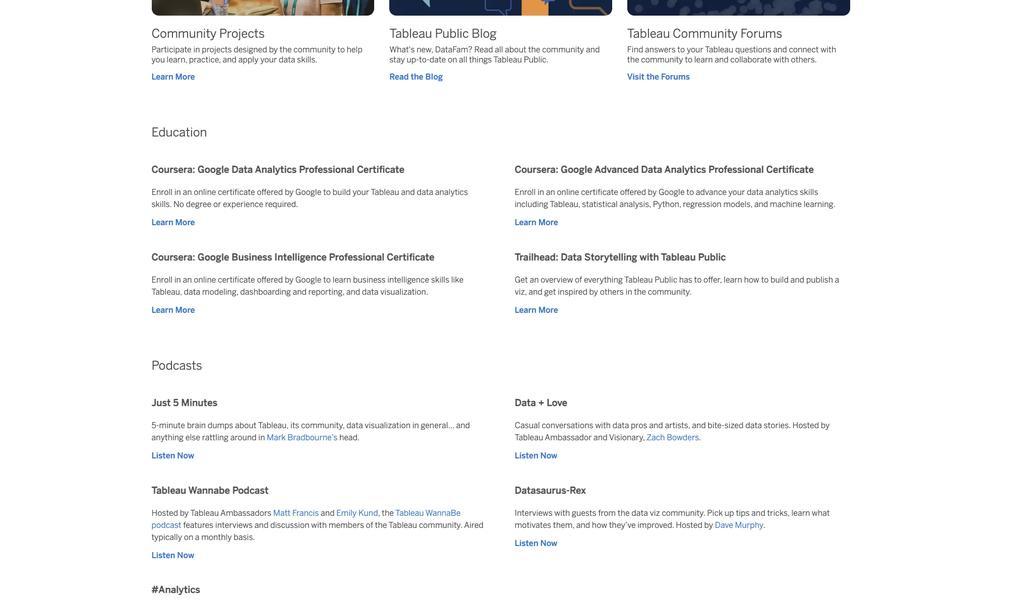 Task type: locate. For each thing, give the bounding box(es) containing it.
0 vertical spatial tableau,
[[550, 200, 580, 209]]

an for coursera: google advanced data analytics professional certificate
[[546, 188, 555, 197]]

learn more for trailhead: data storytelling with tableau public
[[515, 306, 558, 315]]

community inside tableau community forums find answers to your tableau questions and connect with the community to learn and collaborate with others.
[[673, 26, 738, 41]]

0 horizontal spatial analytics
[[255, 164, 297, 176]]

hosted inside casual conversations with data pros and artists, and bite-sized data stories. hosted by tableau ambassador and visionary,
[[793, 421, 819, 431]]

0 vertical spatial community.
[[648, 287, 692, 297]]

0 horizontal spatial of
[[366, 521, 373, 530]]

1 vertical spatial a
[[195, 533, 200, 543]]

google
[[198, 164, 229, 176], [561, 164, 593, 176], [295, 188, 321, 197], [659, 188, 685, 197], [198, 252, 229, 263], [295, 275, 321, 285]]

find
[[627, 45, 643, 54]]

learn left the what
[[792, 509, 810, 518]]

read inside tableau public blog what's new, datafam? read all about the community and stay up-to-date on all things tableau public.
[[474, 45, 493, 54]]

1 horizontal spatial blog
[[472, 26, 497, 41]]

enroll inside enroll in an online certificate offered by google to advance your data analytics skills including tableau, statistical analysis, python, regression models, and machine learning.
[[515, 188, 536, 197]]

blog inside tableau public blog what's new, datafam? read all about the community and stay up-to-date on all things tableau public.
[[472, 26, 497, 41]]

listen down "motivates"
[[515, 539, 538, 549]]

0 horizontal spatial on
[[184, 533, 193, 543]]

listen now for datasaurus-
[[515, 539, 557, 549]]

learn more link for trailhead: data storytelling with tableau public
[[515, 305, 558, 317]]

of
[[575, 275, 582, 285], [366, 521, 373, 530]]

enroll inside enroll in an online certificate offered by google to build your tableau and data analytics skills. no degree or experience required.
[[152, 188, 173, 197]]

tableau wannabe podcast link
[[152, 509, 461, 530]]

0 horizontal spatial read
[[389, 72, 409, 82]]

listen down anything
[[152, 451, 175, 461]]

offered up the dashboarding
[[257, 275, 283, 285]]

1 vertical spatial forums
[[661, 72, 690, 82]]

with right storytelling
[[640, 252, 659, 263]]

a down the features
[[195, 533, 200, 543]]

listen now link down "motivates"
[[515, 538, 557, 550]]

now down typically
[[177, 551, 194, 561]]

about up public.
[[505, 45, 526, 54]]

2 horizontal spatial hosted
[[793, 421, 819, 431]]

forums for the
[[661, 72, 690, 82]]

learn inside interviews with guests from the data viz community. pick up tips and tricks, learn what motivates them, and how they've improved. hosted by
[[792, 509, 810, 518]]

1 vertical spatial .
[[763, 521, 765, 530]]

certificate up modeling,
[[218, 275, 255, 285]]

0 horizontal spatial analytics
[[435, 188, 468, 197]]

0 vertical spatial blog
[[472, 26, 497, 41]]

google up the reporting,
[[295, 275, 321, 285]]

certificate inside enroll in an online certificate offered by google to build your tableau and data analytics skills. no degree or experience required.
[[218, 188, 255, 197]]

1 vertical spatial skills
[[431, 275, 449, 285]]

hosted right the stories.
[[793, 421, 819, 431]]

more for coursera: google business intelligence professional certificate
[[175, 306, 195, 315]]

things
[[469, 55, 492, 64]]

skills inside enroll in an online certificate offered by google to advance your data analytics skills including tableau, statistical analysis, python, regression models, and machine learning.
[[800, 188, 818, 197]]

0 vertical spatial read
[[474, 45, 493, 54]]

0 vertical spatial hosted
[[793, 421, 819, 431]]

listen for data
[[515, 451, 538, 461]]

community
[[294, 45, 336, 54], [542, 45, 584, 54], [641, 55, 683, 64]]

google up required.
[[295, 188, 321, 197]]

by up python,
[[648, 188, 657, 197]]

data up experience
[[232, 164, 253, 176]]

listen now link down typically
[[152, 550, 194, 562]]

all down datafam?
[[459, 55, 467, 64]]

1 vertical spatial how
[[592, 521, 607, 530]]

learn down the tableau community forums link
[[694, 55, 713, 64]]

forums up the questions
[[741, 26, 782, 41]]

offered up required.
[[257, 188, 283, 197]]

1 horizontal spatial analytics
[[664, 164, 706, 176]]

listen now for tableau
[[152, 551, 194, 561]]

listen now link
[[152, 450, 194, 463], [515, 450, 557, 463], [515, 538, 557, 550], [152, 550, 194, 562]]

0 horizontal spatial forums
[[661, 72, 690, 82]]

anything
[[152, 433, 184, 443]]

0 vertical spatial a
[[835, 275, 839, 285]]

certificate inside enroll in an online certificate offered by google to advance your data analytics skills including tableau, statistical analysis, python, regression models, and machine learning.
[[581, 188, 618, 197]]

about up around
[[235, 421, 257, 431]]

1 horizontal spatial analytics
[[765, 188, 798, 197]]

listen for tableau
[[152, 551, 175, 561]]

1 analytics from the left
[[435, 188, 468, 197]]

0 horizontal spatial tableau,
[[152, 287, 182, 297]]

analytics inside enroll in an online certificate offered by google to advance your data analytics skills including tableau, statistical analysis, python, regression models, and machine learning.
[[765, 188, 798, 197]]

0 horizontal spatial how
[[592, 521, 607, 530]]

2 vertical spatial community.
[[419, 521, 462, 530]]

to-
[[419, 55, 430, 64]]

learn more link for coursera: google advanced data analytics professional certificate
[[515, 217, 558, 229]]

wannabe
[[188, 485, 230, 497]]

learn more link
[[152, 71, 374, 83], [152, 217, 195, 229], [515, 217, 558, 229], [152, 305, 195, 317], [515, 305, 558, 317]]

how down from
[[592, 521, 607, 530]]

build inside enroll in an online certificate offered by google to build your tableau and data analytics skills. no degree or experience required.
[[333, 188, 351, 197]]

business
[[353, 275, 386, 285]]

about inside tableau public blog what's new, datafam? read all about the community and stay up-to-date on all things tableau public.
[[505, 45, 526, 54]]

1 horizontal spatial of
[[575, 275, 582, 285]]

the inside features interviews and discussion with members of the tableau community. aired typically on a monthly basis.
[[375, 521, 387, 530]]

of up inspired
[[575, 275, 582, 285]]

0 vertical spatial of
[[575, 275, 582, 285]]

community up public.
[[542, 45, 584, 54]]

your
[[687, 45, 703, 54], [260, 55, 277, 64], [353, 188, 369, 197], [729, 188, 745, 197]]

professional for coursera: google business intelligence professional certificate
[[329, 252, 385, 263]]

1 vertical spatial read
[[389, 72, 409, 82]]

community. right viz
[[662, 509, 705, 518]]

blog
[[472, 26, 497, 41], [425, 72, 443, 82]]

1 vertical spatial about
[[235, 421, 257, 431]]

1 horizontal spatial a
[[835, 275, 839, 285]]

1 horizontal spatial how
[[744, 275, 759, 285]]

1 horizontal spatial skills.
[[297, 55, 317, 64]]

others
[[600, 287, 624, 297]]

0 vertical spatial about
[[505, 45, 526, 54]]

offered inside enroll in an online certificate offered by google to advance your data analytics skills including tableau, statistical analysis, python, regression models, and machine learning.
[[620, 188, 646, 197]]

learn more link for coursera: google business intelligence professional certificate
[[152, 305, 195, 317]]

1 vertical spatial community.
[[662, 509, 705, 518]]

sized
[[725, 421, 744, 431]]

by down coursera: google business intelligence professional certificate
[[285, 275, 294, 285]]

data inside the 5-minute brain dumps about tableau, its community, data visualization in general… and anything else rattling around in
[[346, 421, 363, 431]]

up-
[[407, 55, 419, 64]]

0 vertical spatial forums
[[741, 26, 782, 41]]

skills up learning.
[[800, 188, 818, 197]]

analytics
[[435, 188, 468, 197], [765, 188, 798, 197]]

podcast
[[152, 521, 181, 530]]

0 horizontal spatial skills.
[[152, 200, 172, 209]]

zach bowders link
[[647, 433, 699, 443]]

basis.
[[234, 533, 255, 543]]

community. down wannabe
[[419, 521, 462, 530]]

casual conversations with data pros and artists, and bite-sized data stories. hosted by tableau ambassador and visionary,
[[515, 421, 830, 443]]

by down pick
[[704, 521, 713, 530]]

.
[[699, 433, 701, 443], [763, 521, 765, 530]]

to inside enroll in an online certificate offered by google to learn business intelligence skills like tableau, data modeling, dashboarding and reporting, and data visualization.
[[323, 275, 331, 285]]

get
[[515, 275, 528, 285]]

1 vertical spatial tableau,
[[152, 287, 182, 297]]

on down the features
[[184, 533, 193, 543]]

forums down the answers
[[661, 72, 690, 82]]

forums for community
[[741, 26, 782, 41]]

blog down date on the left of page
[[425, 72, 443, 82]]

analytics up required.
[[255, 164, 297, 176]]

1 vertical spatial hosted
[[152, 509, 178, 518]]

1 horizontal spatial all
[[495, 45, 503, 54]]

learn more
[[152, 72, 195, 82], [152, 218, 195, 228], [515, 218, 558, 228], [152, 306, 195, 315], [515, 306, 558, 315]]

community inside "community projects participate in projects designed by the community to help you learn, practice, and apply your data skills."
[[152, 26, 217, 41]]

0 horizontal spatial community
[[294, 45, 336, 54]]

new,
[[417, 45, 433, 54]]

online inside enroll in an online certificate offered by google to learn business intelligence skills like tableau, data modeling, dashboarding and reporting, and data visualization.
[[194, 275, 216, 285]]

the right visit
[[647, 72, 659, 82]]

0 vertical spatial .
[[699, 433, 701, 443]]

0 horizontal spatial blog
[[425, 72, 443, 82]]

analysis,
[[620, 200, 651, 209]]

1 horizontal spatial about
[[505, 45, 526, 54]]

listen down casual
[[515, 451, 538, 461]]

dashboarding
[[240, 287, 291, 297]]

1 horizontal spatial hosted
[[676, 521, 703, 530]]

1 vertical spatial of
[[366, 521, 373, 530]]

listen for just
[[152, 451, 175, 461]]

0 horizontal spatial public
[[435, 26, 469, 41]]

what's new, datafam? read all about the community and stay up-to-date on all things tableau public. image
[[389, 0, 628, 16]]

visit the forums
[[627, 72, 690, 82]]

listen now link down anything
[[152, 450, 194, 463]]

inspired
[[558, 287, 587, 297]]

offered inside enroll in an online certificate offered by google to build your tableau and data analytics skills. no degree or experience required.
[[257, 188, 283, 197]]

dumps
[[208, 421, 233, 431]]

wannabe
[[426, 509, 461, 518]]

blog up 'things'
[[472, 26, 497, 41]]

features interviews and discussion with members of the tableau community. aired typically on a monthly basis.
[[152, 521, 484, 543]]

google up python,
[[659, 188, 685, 197]]

the inside tableau public blog what's new, datafam? read all about the community and stay up-to-date on all things tableau public.
[[528, 45, 540, 54]]

1 horizontal spatial build
[[771, 275, 789, 285]]

forums inside tableau community forums find answers to your tableau questions and connect with the community to learn and collaborate with others.
[[741, 26, 782, 41]]

by right designed
[[269, 45, 278, 54]]

the right designed
[[280, 45, 292, 54]]

2 horizontal spatial public
[[698, 252, 726, 263]]

0 vertical spatial how
[[744, 275, 759, 285]]

practice,
[[189, 55, 221, 64]]

1 horizontal spatial .
[[763, 521, 765, 530]]

with up visionary, at right bottom
[[595, 421, 611, 431]]

by right the stories.
[[821, 421, 830, 431]]

learn for coursera: google advanced data analytics professional certificate
[[515, 218, 536, 228]]

they've
[[609, 521, 636, 530]]

an inside enroll in an online certificate offered by google to build your tableau and data analytics skills. no degree or experience required.
[[183, 188, 192, 197]]

the down ,
[[375, 521, 387, 530]]

hosted up podcast
[[152, 509, 178, 518]]

a right publish
[[835, 275, 839, 285]]

skills inside enroll in an online certificate offered by google to learn business intelligence skills like tableau, data modeling, dashboarding and reporting, and data visualization.
[[431, 275, 449, 285]]

community. inside features interviews and discussion with members of the tableau community. aired typically on a monthly basis.
[[419, 521, 462, 530]]

rattling
[[202, 433, 229, 443]]

visit
[[627, 72, 645, 82]]

about
[[505, 45, 526, 54], [235, 421, 257, 431]]

skills left the like
[[431, 275, 449, 285]]

the right others
[[634, 287, 646, 297]]

bradbourne's
[[288, 433, 338, 443]]

2 horizontal spatial tableau,
[[550, 200, 580, 209]]

mark bradbourne's link
[[267, 433, 338, 443]]

0 vertical spatial skills.
[[297, 55, 317, 64]]

1 analytics from the left
[[255, 164, 297, 176]]

0 vertical spatial all
[[495, 45, 503, 54]]

1 vertical spatial build
[[771, 275, 789, 285]]

a inside get an overview of everything tableau public has to offer, learn how to build and publish a viz, and get inspired by others in the community.
[[835, 275, 839, 285]]

0 vertical spatial build
[[333, 188, 351, 197]]

the inside tableau community forums find answers to your tableau questions and connect with the community to learn and collaborate with others.
[[627, 55, 639, 64]]

now down the ambassador
[[540, 451, 557, 461]]

now
[[177, 451, 194, 461], [540, 451, 557, 461], [540, 539, 557, 549], [177, 551, 194, 561]]

just
[[152, 398, 171, 409]]

hosted by tableau ambassadors matt francis and emily kund , the
[[152, 509, 395, 518]]

community. down has
[[648, 287, 692, 297]]

analytics inside enroll in an online certificate offered by google to build your tableau and data analytics skills. no degree or experience required.
[[435, 188, 468, 197]]

public up offer,
[[698, 252, 726, 263]]

learn inside tableau community forums find answers to your tableau questions and connect with the community to learn and collaborate with others.
[[694, 55, 713, 64]]

community up the answers
[[673, 26, 738, 41]]

on
[[448, 55, 457, 64], [184, 533, 193, 543]]

improved.
[[638, 521, 674, 530]]

listen now down casual
[[515, 451, 557, 461]]

0 horizontal spatial all
[[459, 55, 467, 64]]

1 horizontal spatial tableau,
[[258, 421, 289, 431]]

all up read the blog link
[[495, 45, 503, 54]]

now for wannabe
[[177, 551, 194, 561]]

certificate
[[357, 164, 405, 176], [766, 164, 814, 176], [387, 252, 435, 263]]

online inside enroll in an online certificate offered by google to advance your data analytics skills including tableau, statistical analysis, python, regression models, and machine learning.
[[557, 188, 579, 197]]

listen for datasaurus-
[[515, 539, 538, 549]]

by inside "community projects participate in projects designed by the community to help you learn, practice, and apply your data skills."
[[269, 45, 278, 54]]

data up overview
[[561, 252, 582, 263]]

listen
[[152, 451, 175, 461], [515, 451, 538, 461], [515, 539, 538, 549], [152, 551, 175, 561]]

coursera: for coursera: google business intelligence professional certificate
[[152, 252, 195, 263]]

find answers to your tableau questions and connect with the community to learn and collaborate with others. image
[[627, 0, 866, 16]]

an inside enroll in an online certificate offered by google to advance your data analytics skills including tableau, statistical analysis, python, regression models, and machine learning.
[[546, 188, 555, 197]]

of down kund
[[366, 521, 373, 530]]

learn for coursera: google data analytics professional certificate
[[152, 218, 173, 228]]

community up participate
[[152, 26, 217, 41]]

professional up business
[[329, 252, 385, 263]]

data inside interviews with guests from the data viz community. pick up tips and tricks, learn what motivates them, and how they've improved. hosted by
[[632, 509, 648, 518]]

community left help
[[294, 45, 336, 54]]

date
[[430, 55, 446, 64]]

the right ,
[[382, 509, 394, 518]]

public up datafam?
[[435, 26, 469, 41]]

you
[[152, 55, 165, 64]]

an for coursera: google business intelligence professional certificate
[[183, 275, 192, 285]]

a inside features interviews and discussion with members of the tableau community. aired typically on a monthly basis.
[[195, 533, 200, 543]]

enroll inside enroll in an online certificate offered by google to learn business intelligence skills like tableau, data modeling, dashboarding and reporting, and data visualization.
[[152, 275, 173, 285]]

certificate inside enroll in an online certificate offered by google to learn business intelligence skills like tableau, data modeling, dashboarding and reporting, and data visualization.
[[218, 275, 255, 285]]

online inside enroll in an online certificate offered by google to build your tableau and data analytics skills. no degree or experience required.
[[194, 188, 216, 197]]

analytics up enroll in an online certificate offered by google to advance your data analytics skills including tableau, statistical analysis, python, regression models, and machine learning.
[[664, 164, 706, 176]]

how
[[744, 275, 759, 285], [592, 521, 607, 530]]

podcast
[[232, 485, 269, 497]]

public
[[435, 26, 469, 41], [698, 252, 726, 263], [655, 275, 677, 285]]

casual
[[515, 421, 540, 431]]

ambassador
[[545, 433, 592, 443]]

and inside the 5-minute brain dumps about tableau, its community, data visualization in general… and anything else rattling around in
[[456, 421, 470, 431]]

0 horizontal spatial a
[[195, 533, 200, 543]]

enroll for coursera: google business intelligence professional certificate
[[152, 275, 173, 285]]

learn right offer,
[[724, 275, 742, 285]]

hosted right improved.
[[676, 521, 703, 530]]

listen now link down casual
[[515, 450, 557, 463]]

1 horizontal spatial read
[[474, 45, 493, 54]]

by up the features
[[180, 509, 189, 518]]

else
[[185, 433, 200, 443]]

your inside enroll in an online certificate offered by google to advance your data analytics skills including tableau, statistical analysis, python, regression models, and machine learning.
[[729, 188, 745, 197]]

and
[[586, 45, 600, 54], [773, 45, 787, 54], [223, 55, 237, 64], [715, 55, 729, 64], [401, 188, 415, 197], [754, 200, 768, 209], [791, 275, 804, 285], [293, 287, 307, 297], [346, 287, 360, 297], [529, 287, 543, 297], [456, 421, 470, 431], [649, 421, 663, 431], [692, 421, 706, 431], [594, 433, 608, 443], [321, 509, 335, 518], [752, 509, 765, 518], [255, 521, 268, 530], [576, 521, 590, 530]]

listen now down anything
[[152, 451, 194, 461]]

blog for the
[[425, 72, 443, 82]]

offered inside enroll in an online certificate offered by google to learn business intelligence skills like tableau, data modeling, dashboarding and reporting, and data visualization.
[[257, 275, 283, 285]]

an inside enroll in an online certificate offered by google to learn business intelligence skills like tableau, data modeling, dashboarding and reporting, and data visualization.
[[183, 275, 192, 285]]

offer,
[[704, 275, 722, 285]]

from
[[598, 509, 616, 518]]

the up they've
[[618, 509, 630, 518]]

bite-
[[708, 421, 725, 431]]

hosted
[[793, 421, 819, 431], [152, 509, 178, 518], [676, 521, 703, 530]]

public left has
[[655, 275, 677, 285]]

stories.
[[764, 421, 791, 431]]

1 vertical spatial public
[[698, 252, 726, 263]]

by up required.
[[285, 188, 294, 197]]

2 community from the left
[[673, 26, 738, 41]]

has
[[679, 275, 692, 285]]

listen now
[[152, 451, 194, 461], [515, 451, 557, 461], [515, 539, 557, 549], [152, 551, 194, 561]]

community.
[[648, 287, 692, 297], [662, 509, 705, 518], [419, 521, 462, 530]]

head.
[[339, 433, 360, 443]]

learn for coursera: google business intelligence professional certificate
[[152, 306, 173, 315]]

online for data
[[194, 188, 216, 197]]

0 vertical spatial on
[[448, 55, 457, 64]]

1 vertical spatial on
[[184, 533, 193, 543]]

the down find
[[627, 55, 639, 64]]

build inside get an overview of everything tableau public has to offer, learn how to build and publish a viz, and get inspired by others in the community.
[[771, 275, 789, 285]]

listen now down typically
[[152, 551, 194, 561]]

google inside enroll in an online certificate offered by google to advance your data analytics skills including tableau, statistical analysis, python, regression models, and machine learning.
[[659, 188, 685, 197]]

and inside enroll in an online certificate offered by google to build your tableau and data analytics skills. no degree or experience required.
[[401, 188, 415, 197]]

online for business
[[194, 275, 216, 285]]

enroll in an online certificate offered by google to build your tableau and data analytics skills. no degree or experience required.
[[152, 188, 468, 209]]

get an overview of everything tableau public has to offer, learn how to build and publish a viz, and get inspired by others in the community.
[[515, 275, 839, 297]]

listen now for data
[[515, 451, 557, 461]]

with up them,
[[554, 509, 570, 518]]

coursera: google business intelligence professional certificate
[[152, 252, 435, 263]]

read down stay
[[389, 72, 409, 82]]

tableau public blog what's new, datafam? read all about the community and stay up-to-date on all things tableau public.
[[389, 26, 600, 64]]

0 horizontal spatial build
[[333, 188, 351, 197]]

now down them,
[[540, 539, 557, 549]]

more for coursera: google data analytics professional certificate
[[175, 218, 195, 228]]

how right offer,
[[744, 275, 759, 285]]

community down the answers
[[641, 55, 683, 64]]

0 vertical spatial skills
[[800, 188, 818, 197]]

more for trailhead: data storytelling with tableau public
[[538, 306, 558, 315]]

in inside enroll in an online certificate offered by google to build your tableau and data analytics skills. no degree or experience required.
[[174, 188, 181, 197]]

certificate up experience
[[218, 188, 255, 197]]

listen now link for just
[[152, 450, 194, 463]]

2 vertical spatial hosted
[[676, 521, 703, 530]]

interviews
[[515, 509, 553, 518]]

tableau,
[[550, 200, 580, 209], [152, 287, 182, 297], [258, 421, 289, 431]]

1 horizontal spatial on
[[448, 55, 457, 64]]

on down datafam?
[[448, 55, 457, 64]]

others.
[[791, 55, 817, 64]]

read up 'things'
[[474, 45, 493, 54]]

statistical
[[582, 200, 618, 209]]

visit the forums link
[[627, 71, 850, 83]]

learn up the reporting,
[[333, 275, 351, 285]]

learn more link for coursera: google data analytics professional certificate
[[152, 217, 195, 229]]

certificate up "statistical"
[[581, 188, 618, 197]]

interviews
[[215, 521, 253, 530]]

0 horizontal spatial hosted
[[152, 509, 178, 518]]

learn for trailhead: data storytelling with tableau public
[[515, 306, 536, 315]]

1 horizontal spatial community
[[542, 45, 584, 54]]

storytelling
[[584, 252, 637, 263]]

blog for public
[[472, 26, 497, 41]]

1 horizontal spatial public
[[655, 275, 677, 285]]

2 vertical spatial tableau,
[[258, 421, 289, 431]]

connect
[[789, 45, 819, 54]]

tableau inside the tableau wannabe podcast
[[395, 509, 424, 518]]

. for datasaurus-rex
[[763, 521, 765, 530]]

coursera: for coursera: google data analytics professional certificate
[[152, 164, 195, 176]]

tableau
[[389, 26, 432, 41], [627, 26, 670, 41], [705, 45, 734, 54], [494, 55, 522, 64], [371, 188, 399, 197], [661, 252, 696, 263], [624, 275, 653, 285], [515, 433, 543, 443], [152, 485, 186, 497], [190, 509, 219, 518], [395, 509, 424, 518], [389, 521, 417, 530]]

listen down typically
[[152, 551, 175, 561]]

by down everything at the right of page
[[589, 287, 598, 297]]

2 vertical spatial public
[[655, 275, 677, 285]]

professional up enroll in an online certificate offered by google to build your tableau and data analytics skills. no degree or experience required.
[[299, 164, 355, 176]]

like
[[451, 275, 464, 285]]

1 community from the left
[[152, 26, 217, 41]]

and inside tableau public blog what's new, datafam? read all about the community and stay up-to-date on all things tableau public.
[[586, 45, 600, 54]]

learn more for coursera: google data analytics professional certificate
[[152, 218, 195, 228]]

0 horizontal spatial .
[[699, 433, 701, 443]]

offered up analysis,
[[620, 188, 646, 197]]

the up public.
[[528, 45, 540, 54]]

enroll for coursera: google advanced data analytics professional certificate
[[515, 188, 536, 197]]

0 vertical spatial public
[[435, 26, 469, 41]]

2 analytics from the left
[[765, 188, 798, 197]]

0 horizontal spatial skills
[[431, 275, 449, 285]]

1 horizontal spatial skills
[[800, 188, 818, 197]]

1 vertical spatial skills.
[[152, 200, 172, 209]]

certificate for business
[[218, 275, 255, 285]]

1 horizontal spatial community
[[673, 26, 738, 41]]

hosted inside interviews with guests from the data viz community. pick up tips and tricks, learn what motivates them, and how they've improved. hosted by
[[676, 521, 703, 530]]

1 horizontal spatial forums
[[741, 26, 782, 41]]

0 horizontal spatial about
[[235, 421, 257, 431]]

#analytics
[[152, 585, 200, 596]]

and inside enroll in an online certificate offered by google to advance your data analytics skills including tableau, statistical analysis, python, regression models, and machine learning.
[[754, 200, 768, 209]]

1 vertical spatial blog
[[425, 72, 443, 82]]

now for +
[[540, 451, 557, 461]]

matt francis link
[[273, 509, 319, 518]]

0 horizontal spatial community
[[152, 26, 217, 41]]

now down else
[[177, 451, 194, 461]]

google up or
[[198, 164, 229, 176]]

with down francis
[[311, 521, 327, 530]]

2 horizontal spatial community
[[641, 55, 683, 64]]

members
[[329, 521, 364, 530]]

listen now down "motivates"
[[515, 539, 557, 549]]

no
[[173, 200, 184, 209]]

intelligence
[[275, 252, 327, 263]]

tableau, inside enroll in an online certificate offered by google to learn business intelligence skills like tableau, data modeling, dashboarding and reporting, and data visualization.
[[152, 287, 182, 297]]

in inside get an overview of everything tableau public has to offer, learn how to build and publish a viz, and get inspired by others in the community.
[[626, 287, 632, 297]]



Task type: vqa. For each thing, say whether or not it's contained in the screenshot.
MONTHLY
yes



Task type: describe. For each thing, give the bounding box(es) containing it.
tableau wannabe podcast
[[152, 509, 461, 530]]

regression
[[683, 200, 722, 209]]

google up modeling,
[[198, 252, 229, 263]]

an for coursera: google data analytics professional certificate
[[183, 188, 192, 197]]

dave
[[715, 521, 733, 530]]

tableau inside features interviews and discussion with members of the tableau community. aired typically on a monthly basis.
[[389, 521, 417, 530]]

learn more for coursera: google advanced data analytics professional certificate
[[515, 218, 558, 228]]

in inside "community projects participate in projects designed by the community to help you learn, practice, and apply your data skills."
[[193, 45, 200, 54]]

online for advanced
[[557, 188, 579, 197]]

public inside get an overview of everything tableau public has to offer, learn how to build and publish a viz, and get inspired by others in the community.
[[655, 275, 677, 285]]

monthly
[[201, 533, 232, 543]]

with right connect
[[821, 45, 836, 54]]

coursera: google advanced data analytics professional certificate
[[515, 164, 814, 176]]

listen now link for data
[[515, 450, 557, 463]]

mark
[[267, 433, 286, 443]]

intelligence
[[387, 275, 429, 285]]

visualization.
[[380, 287, 428, 297]]

community. inside interviews with guests from the data viz community. pick up tips and tricks, learn what motivates them, and how they've improved. hosted by
[[662, 509, 705, 518]]

publish
[[806, 275, 833, 285]]

your inside tableau community forums find answers to your tableau questions and connect with the community to learn and collaborate with others.
[[687, 45, 703, 54]]

offered for analytics
[[257, 188, 283, 197]]

machine
[[770, 200, 802, 209]]

data + love
[[515, 398, 567, 409]]

learn inside enroll in an online certificate offered by google to learn business intelligence skills like tableau, data modeling, dashboarding and reporting, and data visualization.
[[333, 275, 351, 285]]

what
[[812, 509, 830, 518]]

by inside enroll in an online certificate offered by google to build your tableau and data analytics skills. no degree or experience required.
[[285, 188, 294, 197]]

. for data + love
[[699, 433, 701, 443]]

pros
[[631, 421, 647, 431]]

collaborate
[[730, 55, 772, 64]]

trailhead:
[[515, 252, 558, 263]]

matt
[[273, 509, 291, 518]]

google inside enroll in an online certificate offered by google to learn business intelligence skills like tableau, data modeling, dashboarding and reporting, and data visualization.
[[295, 275, 321, 285]]

the inside interviews with guests from the data viz community. pick up tips and tricks, learn what motivates them, and how they've improved. hosted by
[[618, 509, 630, 518]]

aired
[[464, 521, 484, 530]]

community,
[[301, 421, 345, 431]]

viz
[[650, 509, 660, 518]]

now for 5
[[177, 451, 194, 461]]

listen now for just
[[152, 451, 194, 461]]

visualization
[[365, 421, 411, 431]]

5-
[[152, 421, 159, 431]]

by inside enroll in an online certificate offered by google to learn business intelligence skills like tableau, data modeling, dashboarding and reporting, and data visualization.
[[285, 275, 294, 285]]

datafam?
[[435, 45, 473, 54]]

rex
[[570, 485, 586, 497]]

in inside enroll in an online certificate offered by google to advance your data analytics skills including tableau, statistical analysis, python, regression models, and machine learning.
[[538, 188, 544, 197]]

general…
[[421, 421, 454, 431]]

how inside get an overview of everything tableau public has to offer, learn how to build and publish a viz, and get inspired by others in the community.
[[744, 275, 759, 285]]

and inside features interviews and discussion with members of the tableau community. aired typically on a monthly basis.
[[255, 521, 268, 530]]

features
[[183, 521, 213, 530]]

reporting,
[[308, 287, 344, 297]]

stay
[[389, 55, 405, 64]]

questions
[[735, 45, 771, 54]]

read the blog link
[[389, 71, 612, 83]]

+
[[538, 398, 544, 409]]

community projects participate in projects designed by the community to help you learn, practice, and apply your data skills.
[[152, 26, 363, 64]]

the inside get an overview of everything tableau public has to offer, learn how to build and publish a viz, and get inspired by others in the community.
[[634, 287, 646, 297]]

emily
[[336, 509, 357, 518]]

with inside features interviews and discussion with members of the tableau community. aired typically on a monthly basis.
[[311, 521, 327, 530]]

the inside "community projects participate in projects designed by the community to help you learn, practice, and apply your data skills."
[[280, 45, 292, 54]]

models,
[[723, 200, 753, 209]]

community projects link
[[152, 26, 265, 41]]

enroll in an online certificate offered by google to advance your data analytics skills including tableau, statistical analysis, python, regression models, and machine learning.
[[515, 188, 836, 209]]

minutes
[[181, 398, 217, 409]]

data inside enroll in an online certificate offered by google to advance your data analytics skills including tableau, statistical analysis, python, regression models, and machine learning.
[[747, 188, 763, 197]]

enroll for coursera: google data analytics professional certificate
[[152, 188, 173, 197]]

and inside "community projects participate in projects designed by the community to help you learn, practice, and apply your data skills."
[[223, 55, 237, 64]]

to inside "community projects participate in projects designed by the community to help you learn, practice, and apply your data skills."
[[337, 45, 345, 54]]

google left advanced
[[561, 164, 593, 176]]

community inside tableau public blog what's new, datafam? read all about the community and stay up-to-date on all things tableau public.
[[542, 45, 584, 54]]

by inside enroll in an online certificate offered by google to advance your data analytics skills including tableau, statistical analysis, python, regression models, and machine learning.
[[648, 188, 657, 197]]

up
[[725, 509, 734, 518]]

tableau wannabe podcast
[[152, 485, 269, 497]]

offered for intelligence
[[257, 275, 283, 285]]

now for rex
[[540, 539, 557, 549]]

tableau, inside the 5-minute brain dumps about tableau, its community, data visualization in general… and anything else rattling around in
[[258, 421, 289, 431]]

data inside "community projects participate in projects designed by the community to help you learn, practice, and apply your data skills."
[[279, 55, 295, 64]]

2 analytics from the left
[[664, 164, 706, 176]]

google inside enroll in an online certificate offered by google to build your tableau and data analytics skills. no degree or experience required.
[[295, 188, 321, 197]]

offered for data
[[620, 188, 646, 197]]

coursera: for coursera: google advanced data analytics professional certificate
[[515, 164, 558, 176]]

motivates
[[515, 521, 551, 530]]

datasaurus-
[[515, 485, 570, 497]]

certificate for advanced
[[581, 188, 618, 197]]

artists,
[[665, 421, 690, 431]]

data right advanced
[[641, 164, 662, 176]]

skills. inside "community projects participate in projects designed by the community to help you learn, practice, and apply your data skills."
[[297, 55, 317, 64]]

in inside enroll in an online certificate offered by google to learn business intelligence skills like tableau, data modeling, dashboarding and reporting, and data visualization.
[[174, 275, 181, 285]]

skills. inside enroll in an online certificate offered by google to build your tableau and data analytics skills. no degree or experience required.
[[152, 200, 172, 209]]

what's
[[389, 45, 415, 54]]

enroll in an online certificate offered by google to learn business intelligence skills like tableau, data modeling, dashboarding and reporting, and data visualization.
[[152, 275, 464, 297]]

on inside features interviews and discussion with members of the tableau community. aired typically on a monthly basis.
[[184, 533, 193, 543]]

education
[[152, 125, 207, 140]]

listen now link for datasaurus-
[[515, 538, 557, 550]]

business
[[232, 252, 272, 263]]

by inside casual conversations with data pros and artists, and bite-sized data stories. hosted by tableau ambassador and visionary,
[[821, 421, 830, 431]]

on inside tableau public blog what's new, datafam? read all about the community and stay up-to-date on all things tableau public.
[[448, 55, 457, 64]]

to inside enroll in an online certificate offered by google to advance your data analytics skills including tableau, statistical analysis, python, regression models, and machine learning.
[[687, 188, 694, 197]]

certificate for coursera: google business intelligence professional certificate
[[387, 252, 435, 263]]

an inside get an overview of everything tableau public has to offer, learn how to build and publish a viz, and get inspired by others in the community.
[[530, 275, 539, 285]]

listen now link for tableau
[[152, 550, 194, 562]]

tableau, inside enroll in an online certificate offered by google to advance your data analytics skills including tableau, statistical analysis, python, regression models, and machine learning.
[[550, 200, 580, 209]]

conversations
[[542, 421, 593, 431]]

public.
[[524, 55, 549, 64]]

with left others.
[[774, 55, 789, 64]]

tableau community forums link
[[627, 26, 782, 41]]

certificate for data
[[218, 188, 255, 197]]

5-minute brain dumps about tableau, its community, data visualization in general… and anything else rattling around in
[[152, 421, 470, 443]]

around
[[230, 433, 257, 443]]

get
[[544, 287, 556, 297]]

francis
[[292, 509, 319, 518]]

with inside interviews with guests from the data viz community. pick up tips and tricks, learn what motivates them, and how they've improved. hosted by
[[554, 509, 570, 518]]

mark bradbourne's head.
[[267, 433, 360, 443]]

minute
[[159, 421, 185, 431]]

certificate for coursera: google data analytics professional certificate
[[357, 164, 405, 176]]

answers
[[645, 45, 676, 54]]

viz,
[[515, 287, 527, 297]]

by inside get an overview of everything tableau public has to offer, learn how to build and publish a viz, and get inspired by others in the community.
[[589, 287, 598, 297]]

read the blog
[[389, 72, 443, 82]]

professional for coursera: google data analytics professional certificate
[[299, 164, 355, 176]]

your inside enroll in an online certificate offered by google to build your tableau and data analytics skills. no degree or experience required.
[[353, 188, 369, 197]]

of inside get an overview of everything tableau public has to offer, learn how to build and publish a viz, and get inspired by others in the community.
[[575, 275, 582, 285]]

experience
[[223, 200, 263, 209]]

them,
[[553, 521, 574, 530]]

typically
[[152, 533, 182, 543]]

to inside enroll in an online certificate offered by google to build your tableau and data analytics skills. no degree or experience required.
[[323, 188, 331, 197]]

its
[[290, 421, 299, 431]]

tricks,
[[767, 509, 790, 518]]

participate in projects designed by the community to help you learn, practice, and apply your data skills. image
[[152, 0, 391, 16]]

your inside "community projects participate in projects designed by the community to help you learn, practice, and apply your data skills."
[[260, 55, 277, 64]]

advanced
[[595, 164, 639, 176]]

1 vertical spatial all
[[459, 55, 467, 64]]

python,
[[653, 200, 681, 209]]

about inside the 5-minute brain dumps about tableau, its community, data visualization in general… and anything else rattling around in
[[235, 421, 257, 431]]

podcasts
[[152, 358, 202, 373]]

guests
[[572, 509, 596, 518]]

how inside interviews with guests from the data viz community. pick up tips and tricks, learn what motivates them, and how they've improved. hosted by
[[592, 521, 607, 530]]

professional up advance
[[709, 164, 764, 176]]

learn more for coursera: google business intelligence professional certificate
[[152, 306, 195, 315]]

learn inside get an overview of everything tableau public has to offer, learn how to build and publish a viz, and get inspired by others in the community.
[[724, 275, 742, 285]]

of inside features interviews and discussion with members of the tableau community. aired typically on a monthly basis.
[[366, 521, 373, 530]]

public inside tableau public blog what's new, datafam? read all about the community and stay up-to-date on all things tableau public.
[[435, 26, 469, 41]]

community inside "community projects participate in projects designed by the community to help you learn, practice, and apply your data skills."
[[294, 45, 336, 54]]

ambassadors
[[220, 509, 271, 518]]

tableau inside casual conversations with data pros and artists, and bite-sized data stories. hosted by tableau ambassador and visionary,
[[515, 433, 543, 443]]

tableau inside get an overview of everything tableau public has to offer, learn how to build and publish a viz, and get inspired by others in the community.
[[624, 275, 653, 285]]

more for coursera: google advanced data analytics professional certificate
[[538, 218, 558, 228]]

modeling,
[[202, 287, 238, 297]]

community inside tableau community forums find answers to your tableau questions and connect with the community to learn and collaborate with others.
[[641, 55, 683, 64]]

with inside casual conversations with data pros and artists, and bite-sized data stories. hosted by tableau ambassador and visionary,
[[595, 421, 611, 431]]

the down up- on the left of page
[[411, 72, 423, 82]]

community. inside get an overview of everything tableau public has to offer, learn how to build and publish a viz, and get inspired by others in the community.
[[648, 287, 692, 297]]

interviews with guests from the data viz community. pick up tips and tricks, learn what motivates them, and how they've improved. hosted by
[[515, 509, 830, 530]]

tableau inside enroll in an online certificate offered by google to build your tableau and data analytics skills. no degree or experience required.
[[371, 188, 399, 197]]

projects
[[219, 26, 265, 41]]

by inside interviews with guests from the data viz community. pick up tips and tricks, learn what motivates them, and how they've improved. hosted by
[[704, 521, 713, 530]]

data left the +
[[515, 398, 536, 409]]

data inside enroll in an online certificate offered by google to build your tableau and data analytics skills. no degree or experience required.
[[417, 188, 433, 197]]



